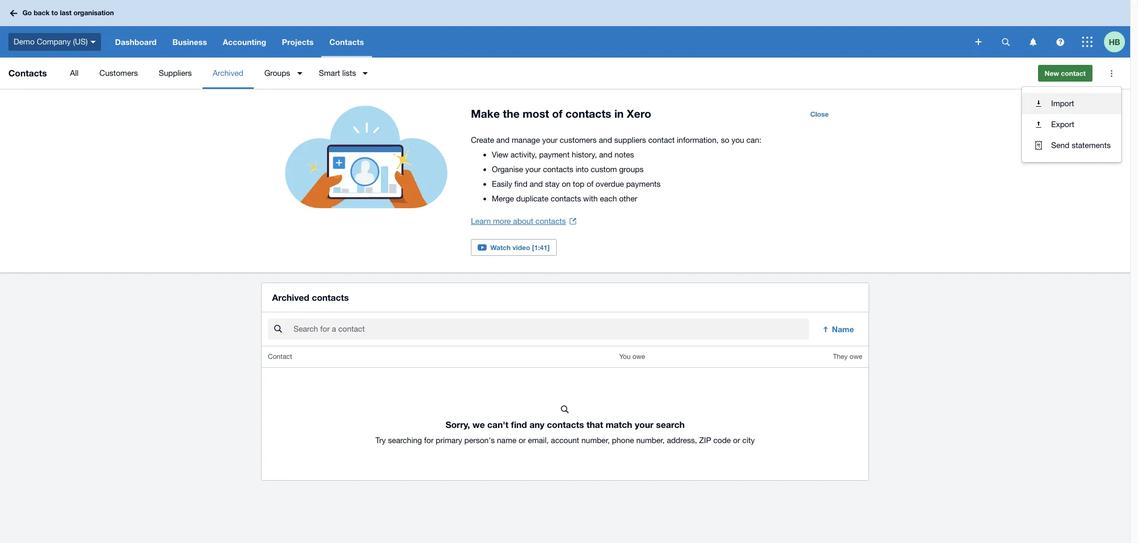 Task type: describe. For each thing, give the bounding box(es) containing it.
sorry, we can't find any contacts that match your search
[[446, 420, 685, 430]]

contacts inside dropdown button
[[330, 37, 364, 47]]

make the most of contacts in xero
[[471, 107, 652, 120]]

address,
[[667, 436, 698, 445]]

accounting button
[[215, 26, 274, 58]]

customers button
[[89, 58, 148, 89]]

list box containing import
[[1023, 87, 1122, 162]]

smart
[[319, 69, 340, 77]]

1 vertical spatial contacts
[[8, 68, 47, 79]]

demo company (us)
[[14, 37, 88, 46]]

you
[[732, 136, 745, 145]]

and up custom
[[600, 150, 613, 159]]

contact
[[268, 353, 292, 361]]

other
[[620, 194, 638, 203]]

business button
[[165, 26, 215, 58]]

overdue
[[596, 180, 624, 188]]

1 vertical spatial your
[[526, 165, 541, 174]]

name
[[497, 436, 517, 445]]

city
[[743, 436, 755, 445]]

last
[[60, 9, 72, 17]]

person's
[[465, 436, 495, 445]]

merge
[[492, 194, 514, 203]]

can't
[[488, 420, 509, 430]]

menu containing all
[[60, 58, 1030, 89]]

0 vertical spatial of
[[552, 107, 563, 120]]

(us)
[[73, 37, 88, 46]]

search
[[656, 420, 685, 430]]

custom
[[591, 165, 617, 174]]

new
[[1045, 69, 1060, 77]]

name
[[833, 325, 854, 334]]

back
[[34, 9, 50, 17]]

2 or from the left
[[734, 436, 741, 445]]

owe for they owe
[[850, 353, 863, 361]]

email,
[[528, 436, 549, 445]]

try searching for primary person's name or email, account number, phone number, address, zip code or city
[[376, 436, 755, 445]]

groups
[[264, 69, 290, 77]]

history,
[[572, 150, 597, 159]]

close
[[811, 110, 829, 118]]

dashboard link
[[107, 26, 165, 58]]

archived contacts
[[272, 292, 349, 303]]

customers
[[560, 136, 597, 145]]

close button
[[805, 106, 836, 123]]

create and manage your customers and suppliers contact information, so you can:
[[471, 136, 762, 145]]

code
[[714, 436, 731, 445]]

smart lists button
[[309, 58, 375, 89]]

you owe
[[620, 353, 646, 361]]

demo company (us) button
[[0, 26, 107, 58]]

payments
[[627, 180, 661, 188]]

[1:41]
[[532, 243, 550, 252]]

name button
[[816, 319, 863, 340]]

banner containing hb
[[0, 0, 1131, 58]]

organisation
[[74, 9, 114, 17]]

hb button
[[1105, 26, 1131, 58]]

new contact
[[1045, 69, 1086, 77]]

Search for a contact field
[[293, 319, 809, 339]]

any
[[530, 420, 545, 430]]

hb
[[1110, 37, 1121, 46]]

and up view at the top left of page
[[497, 136, 510, 145]]

find inside contact list table element
[[511, 420, 527, 430]]

groups
[[620, 165, 644, 174]]

import button
[[1023, 93, 1122, 114]]

0 horizontal spatial contact
[[649, 136, 675, 145]]

they
[[833, 353, 848, 361]]

dashboard
[[115, 37, 157, 47]]

send statements
[[1052, 141, 1111, 150]]

you
[[620, 353, 631, 361]]

0 vertical spatial find
[[515, 180, 528, 188]]

match
[[606, 420, 633, 430]]

they owe
[[833, 353, 863, 361]]

most
[[523, 107, 549, 120]]

1 number, from the left
[[582, 436, 610, 445]]

activity,
[[511, 150, 537, 159]]

projects button
[[274, 26, 322, 58]]

to
[[51, 9, 58, 17]]

archived button
[[202, 58, 254, 89]]

in
[[615, 107, 624, 120]]

svg image inside go back to last organisation link
[[10, 10, 17, 16]]

sorry,
[[446, 420, 470, 430]]

contacts inside "link"
[[536, 217, 566, 226]]

1 horizontal spatial of
[[587, 180, 594, 188]]

can:
[[747, 136, 762, 145]]

2 number, from the left
[[637, 436, 665, 445]]

your inside contact list table element
[[635, 420, 654, 430]]

learn
[[471, 217, 491, 226]]

export
[[1052, 120, 1075, 129]]

we
[[473, 420, 485, 430]]

all
[[70, 69, 79, 77]]



Task type: locate. For each thing, give the bounding box(es) containing it.
2 horizontal spatial svg image
[[1083, 37, 1093, 47]]

easily find and stay on top of overdue payments
[[492, 180, 661, 188]]

organise
[[492, 165, 524, 174]]

send statements button
[[1023, 135, 1122, 156]]

contacts up lists
[[330, 37, 364, 47]]

organise your contacts into custom groups
[[492, 165, 644, 174]]

contact list table element
[[262, 347, 869, 481]]

statements
[[1072, 141, 1111, 150]]

2 vertical spatial your
[[635, 420, 654, 430]]

contacts inside contact list table element
[[547, 420, 584, 430]]

1 horizontal spatial number,
[[637, 436, 665, 445]]

1 horizontal spatial or
[[734, 436, 741, 445]]

archived for archived contacts
[[272, 292, 310, 303]]

0 horizontal spatial your
[[526, 165, 541, 174]]

contacts button
[[322, 26, 372, 58]]

go back to last organisation link
[[6, 4, 120, 22]]

svg image
[[1002, 38, 1010, 46], [1030, 38, 1037, 46], [1057, 38, 1065, 46], [90, 41, 96, 43]]

new contact button
[[1039, 65, 1093, 82]]

1 horizontal spatial contacts
[[330, 37, 364, 47]]

send
[[1052, 141, 1070, 150]]

banner
[[0, 0, 1131, 58]]

zip
[[700, 436, 712, 445]]

1 vertical spatial find
[[511, 420, 527, 430]]

account
[[551, 436, 580, 445]]

find up duplicate
[[515, 180, 528, 188]]

customers
[[100, 69, 138, 77]]

or left city
[[734, 436, 741, 445]]

suppliers button
[[148, 58, 202, 89]]

contacts down demo
[[8, 68, 47, 79]]

owe right you at the right bottom
[[633, 353, 646, 361]]

searching
[[388, 436, 422, 445]]

owe
[[633, 353, 646, 361], [850, 353, 863, 361]]

1 horizontal spatial archived
[[272, 292, 310, 303]]

top
[[573, 180, 585, 188]]

navigation containing dashboard
[[107, 26, 969, 58]]

more
[[493, 217, 511, 226]]

your up payment
[[543, 136, 558, 145]]

group containing import
[[1023, 87, 1122, 162]]

svg image
[[10, 10, 17, 16], [1083, 37, 1093, 47], [976, 39, 982, 45]]

of right most
[[552, 107, 563, 120]]

so
[[721, 136, 730, 145]]

phone
[[612, 436, 634, 445]]

video
[[513, 243, 530, 252]]

1 vertical spatial archived
[[272, 292, 310, 303]]

that
[[587, 420, 604, 430]]

for
[[424, 436, 434, 445]]

learn more about contacts link
[[471, 214, 577, 229]]

suppliers
[[615, 136, 647, 145]]

1 horizontal spatial contact
[[1062, 69, 1086, 77]]

your down the activity,
[[526, 165, 541, 174]]

primary
[[436, 436, 463, 445]]

your right match
[[635, 420, 654, 430]]

of right "top" at the top right
[[587, 180, 594, 188]]

find
[[515, 180, 528, 188], [511, 420, 527, 430]]

company
[[37, 37, 71, 46]]

0 vertical spatial contact
[[1062, 69, 1086, 77]]

actions menu image
[[1102, 63, 1123, 84]]

stay
[[545, 180, 560, 188]]

manage
[[512, 136, 540, 145]]

smart lists
[[319, 69, 356, 77]]

projects
[[282, 37, 314, 47]]

navigation
[[107, 26, 969, 58]]

svg image inside demo company (us) popup button
[[90, 41, 96, 43]]

and up duplicate
[[530, 180, 543, 188]]

0 horizontal spatial svg image
[[10, 10, 17, 16]]

export button
[[1023, 114, 1122, 135]]

about
[[513, 217, 534, 226]]

contact right new
[[1062, 69, 1086, 77]]

2 horizontal spatial your
[[635, 420, 654, 430]]

information,
[[677, 136, 719, 145]]

archived
[[213, 69, 244, 77], [272, 292, 310, 303]]

number, down that
[[582, 436, 610, 445]]

0 vertical spatial archived
[[213, 69, 244, 77]]

0 horizontal spatial contacts
[[8, 68, 47, 79]]

business
[[172, 37, 207, 47]]

demo
[[14, 37, 35, 46]]

owe for you owe
[[633, 353, 646, 361]]

view activity, payment history, and notes
[[492, 150, 634, 159]]

try
[[376, 436, 386, 445]]

contacts
[[566, 107, 612, 120], [543, 165, 574, 174], [551, 194, 581, 203], [536, 217, 566, 226], [312, 292, 349, 303], [547, 420, 584, 430]]

list box
[[1023, 87, 1122, 162]]

archived for archived
[[213, 69, 244, 77]]

0 vertical spatial contacts
[[330, 37, 364, 47]]

contact inside button
[[1062, 69, 1086, 77]]

or right name
[[519, 436, 526, 445]]

1 vertical spatial contact
[[649, 136, 675, 145]]

all button
[[60, 58, 89, 89]]

find left any
[[511, 420, 527, 430]]

menu
[[60, 58, 1030, 89]]

and
[[497, 136, 510, 145], [599, 136, 612, 145], [600, 150, 613, 159], [530, 180, 543, 188]]

view
[[492, 150, 509, 159]]

groups button
[[254, 58, 309, 89]]

1 horizontal spatial owe
[[850, 353, 863, 361]]

2 owe from the left
[[850, 353, 863, 361]]

watch video [1:41]
[[491, 243, 550, 252]]

merge duplicate contacts with each other
[[492, 194, 638, 203]]

and left suppliers
[[599, 136, 612, 145]]

accounting
[[223, 37, 266, 47]]

suppliers
[[159, 69, 192, 77]]

0 vertical spatial your
[[543, 136, 558, 145]]

your
[[543, 136, 558, 145], [526, 165, 541, 174], [635, 420, 654, 430]]

archived inside button
[[213, 69, 244, 77]]

owe right they
[[850, 353, 863, 361]]

contact right suppliers
[[649, 136, 675, 145]]

duplicate
[[517, 194, 549, 203]]

1 horizontal spatial svg image
[[976, 39, 982, 45]]

or
[[519, 436, 526, 445], [734, 436, 741, 445]]

group
[[1023, 87, 1122, 162]]

xero
[[627, 107, 652, 120]]

on
[[562, 180, 571, 188]]

number, down search
[[637, 436, 665, 445]]

0 horizontal spatial archived
[[213, 69, 244, 77]]

lists
[[342, 69, 356, 77]]

0 horizontal spatial of
[[552, 107, 563, 120]]

1 horizontal spatial your
[[543, 136, 558, 145]]

go
[[23, 9, 32, 17]]

1 vertical spatial of
[[587, 180, 594, 188]]

watch
[[491, 243, 511, 252]]

number,
[[582, 436, 610, 445], [637, 436, 665, 445]]

into
[[576, 165, 589, 174]]

contact
[[1062, 69, 1086, 77], [649, 136, 675, 145]]

1 owe from the left
[[633, 353, 646, 361]]

1 or from the left
[[519, 436, 526, 445]]

go back to last organisation
[[23, 9, 114, 17]]

0 horizontal spatial or
[[519, 436, 526, 445]]

0 horizontal spatial owe
[[633, 353, 646, 361]]

each
[[600, 194, 617, 203]]

0 horizontal spatial number,
[[582, 436, 610, 445]]

make
[[471, 107, 500, 120]]



Task type: vqa. For each thing, say whether or not it's contained in the screenshot.
right Contacts
yes



